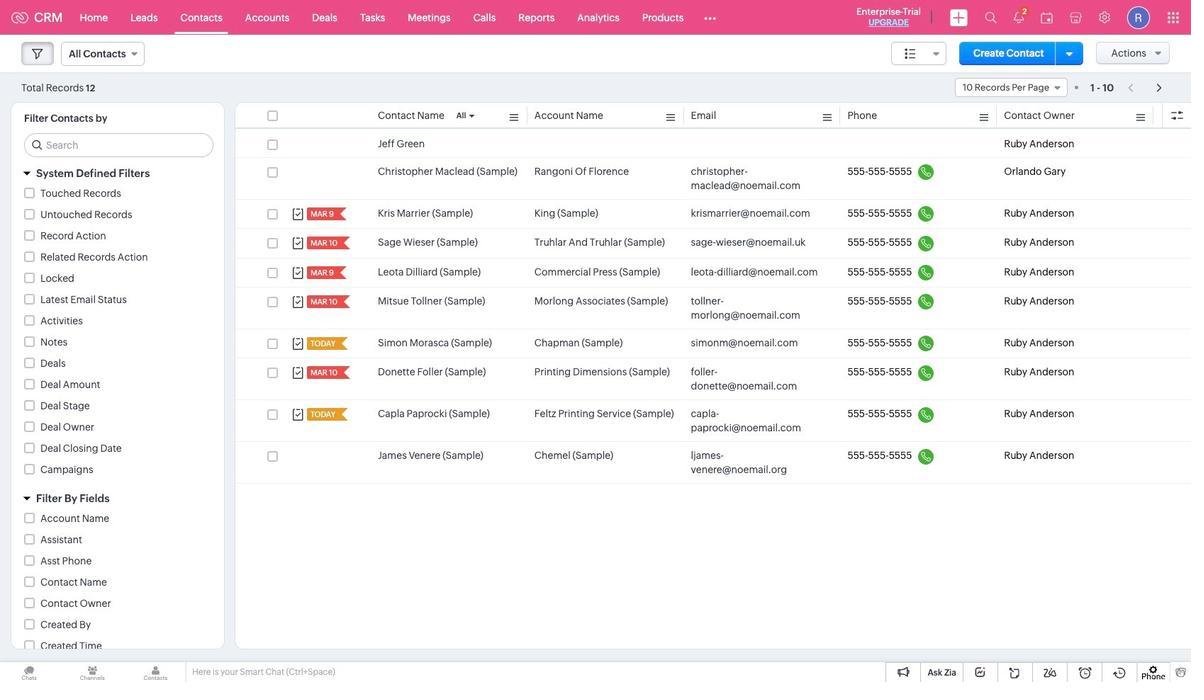 Task type: vqa. For each thing, say whether or not it's contained in the screenshot.
SMS at the bottom left of page
no



Task type: locate. For each thing, give the bounding box(es) containing it.
row group
[[235, 130, 1191, 485]]

None field
[[61, 42, 145, 66], [892, 42, 947, 65], [955, 78, 1068, 97], [61, 42, 145, 66], [955, 78, 1068, 97]]

contacts image
[[127, 663, 185, 683]]

create menu image
[[950, 9, 968, 26]]

Search text field
[[25, 134, 213, 157]]

profile element
[[1119, 0, 1159, 34]]

signals element
[[1006, 0, 1033, 35]]

Other Modules field
[[695, 6, 726, 29]]

chats image
[[0, 663, 58, 683]]

search element
[[977, 0, 1006, 35]]

calendar image
[[1041, 12, 1053, 23]]

none field size
[[892, 42, 947, 65]]



Task type: describe. For each thing, give the bounding box(es) containing it.
profile image
[[1128, 6, 1150, 29]]

create menu element
[[942, 0, 977, 34]]

search image
[[985, 11, 997, 23]]

size image
[[905, 48, 916, 60]]

logo image
[[11, 12, 28, 23]]

channels image
[[63, 663, 122, 683]]



